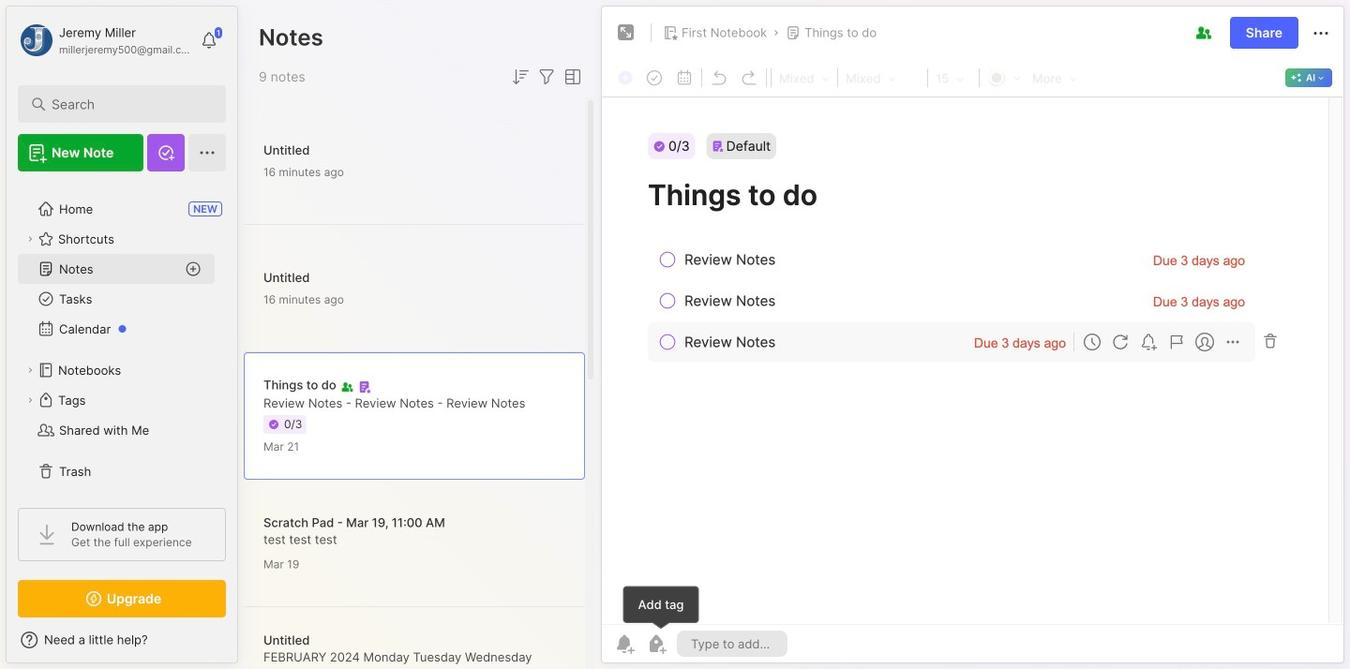 Task type: locate. For each thing, give the bounding box(es) containing it.
tree inside the main element
[[7, 183, 237, 498]]

expand note image
[[615, 22, 638, 44]]

font family image
[[840, 66, 925, 90]]

Insert field
[[613, 66, 639, 90]]

More actions field
[[1310, 21, 1332, 45]]

Account field
[[18, 22, 191, 59]]

heading level image
[[774, 66, 835, 90]]

insert image
[[613, 66, 639, 90]]

Search text field
[[52, 96, 201, 113]]

expand tags image
[[24, 395, 36, 406]]

tooltip
[[623, 586, 699, 630]]

add tag image
[[645, 633, 668, 655]]

More field
[[1027, 66, 1083, 90]]

None search field
[[52, 93, 201, 115]]

Font family field
[[840, 66, 925, 90]]

Note Editor text field
[[602, 97, 1344, 624]]

Sort options field
[[509, 66, 532, 88]]

add a reminder image
[[613, 633, 636, 655]]

tree
[[7, 183, 237, 498]]



Task type: describe. For each thing, give the bounding box(es) containing it.
note window element
[[601, 6, 1345, 669]]

expand notebooks image
[[24, 365, 36, 376]]

add filters image
[[535, 66, 558, 88]]

Font size field
[[930, 66, 977, 90]]

more image
[[1027, 66, 1083, 90]]

WHAT'S NEW field
[[7, 625, 237, 655]]

font size image
[[930, 66, 977, 90]]

Add filters field
[[535, 66, 558, 88]]

Add tag field
[[689, 636, 775, 652]]

Heading level field
[[774, 66, 835, 90]]

more actions image
[[1310, 22, 1332, 45]]

font color image
[[982, 65, 1027, 89]]

click to collapse image
[[237, 635, 251, 657]]

View options field
[[558, 66, 584, 88]]

Font color field
[[982, 65, 1027, 89]]

none search field inside the main element
[[52, 93, 201, 115]]

main element
[[0, 0, 244, 669]]



Task type: vqa. For each thing, say whether or not it's contained in the screenshot.
expand note image
yes



